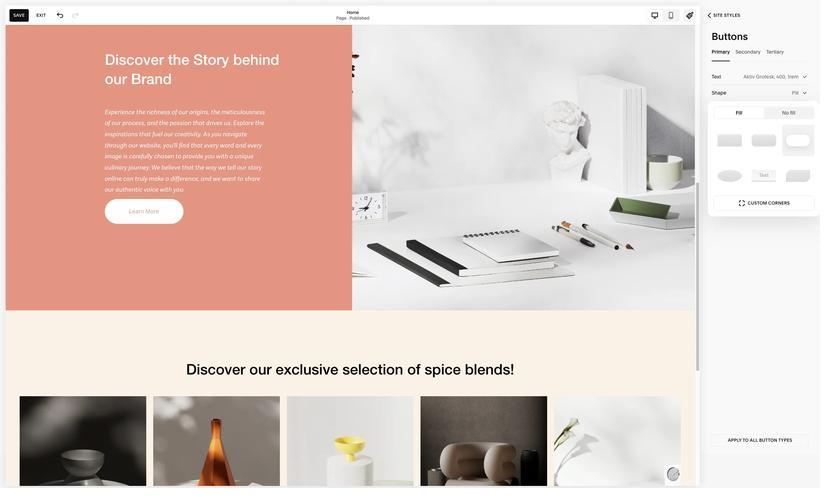 Task type: vqa. For each thing, say whether or not it's contained in the screenshot.
range field
yes



Task type: locate. For each thing, give the bounding box(es) containing it.
tab list
[[647, 10, 680, 21], [712, 42, 809, 61], [715, 107, 814, 119]]

None text field
[[792, 150, 809, 157]]

1 vertical spatial tab list
[[712, 42, 809, 61]]

pill
[[793, 90, 799, 96]]

most
[[426, 476, 438, 482]]

0 vertical spatial styles
[[725, 13, 741, 18]]

home
[[347, 10, 359, 15]]

outline element
[[712, 101, 809, 134]]

400,
[[777, 74, 787, 80]]

styles right button
[[770, 455, 786, 460]]

site styles button
[[701, 8, 749, 23]]

tertiary
[[767, 49, 784, 55]]

no fill
[[783, 110, 796, 116]]

site.
[[465, 476, 474, 482]]

primary button
[[712, 42, 730, 61]]

your
[[312, 476, 322, 482]]

rounded rectangle image
[[752, 135, 777, 147]]

custom corners button
[[714, 196, 815, 211]]

styles right the site
[[725, 13, 741, 18]]

petal image
[[787, 170, 811, 182]]

primary
[[712, 49, 730, 55]]

site styles
[[714, 13, 741, 18]]

styles
[[725, 13, 741, 18], [770, 455, 786, 460]]

reset
[[735, 455, 749, 460]]

published
[[350, 15, 370, 21]]

0 horizontal spatial styles
[[725, 13, 741, 18]]

tab list containing primary
[[712, 42, 809, 61]]

None text field
[[792, 165, 809, 173]]

·
[[348, 15, 349, 21]]

buttons
[[712, 31, 749, 42]]

None range field
[[729, 146, 788, 161], [729, 161, 788, 177], [729, 146, 788, 161], [729, 161, 788, 177]]

oval image
[[718, 170, 742, 182]]

secondary button
[[736, 42, 761, 61]]

no fill button
[[765, 107, 814, 119]]

2 vertical spatial tab list
[[715, 107, 814, 119]]

1 horizontal spatial styles
[[770, 455, 786, 460]]

custom corners
[[748, 201, 790, 206]]

the
[[418, 476, 425, 482]]

site
[[714, 13, 723, 18]]

grotesk,
[[756, 74, 776, 80]]

1rem
[[788, 74, 799, 80]]

of
[[448, 476, 453, 482]]



Task type: describe. For each thing, give the bounding box(es) containing it.
tertiary button
[[767, 42, 784, 61]]

save
[[13, 12, 25, 18]]

in
[[346, 476, 350, 482]]

pill image
[[787, 135, 811, 147]]

home page · published
[[337, 10, 370, 21]]

0 vertical spatial tab list
[[647, 10, 680, 21]]

[object Object] text field
[[797, 106, 807, 114]]

corners
[[769, 201, 790, 206]]

your
[[454, 476, 464, 482]]

text
[[712, 74, 722, 80]]

fill
[[791, 110, 796, 116]]

secondary
[[736, 49, 761, 55]]

exit
[[36, 12, 46, 18]]

tab list containing fill
[[715, 107, 814, 119]]

your trial ends in 14 days. upgrade now to get the most out of your site.
[[312, 476, 474, 482]]

fill button
[[715, 107, 765, 119]]

14
[[351, 476, 356, 482]]

aktiv grotesk, 400, 1rem
[[744, 74, 799, 80]]

reset button styles button
[[712, 451, 809, 464]]

outline
[[712, 107, 729, 113]]

out
[[439, 476, 447, 482]]

[object Object] range field
[[712, 118, 809, 134]]

days.
[[357, 476, 369, 482]]

no
[[783, 110, 790, 116]]

1 vertical spatial styles
[[770, 455, 786, 460]]

underline image
[[752, 170, 777, 182]]

shape
[[712, 90, 727, 96]]

trial
[[323, 476, 332, 482]]

to
[[403, 476, 408, 482]]

exit button
[[33, 9, 50, 22]]

aktiv
[[744, 74, 755, 80]]

upgrade
[[370, 476, 391, 482]]

square image
[[718, 135, 742, 147]]

now
[[392, 476, 402, 482]]

ends
[[333, 476, 345, 482]]

button
[[750, 455, 769, 460]]

custom
[[748, 201, 768, 206]]

page
[[337, 15, 347, 21]]

reset button styles
[[735, 455, 786, 460]]

get
[[409, 476, 416, 482]]

fill
[[736, 110, 743, 116]]

save button
[[9, 9, 29, 22]]



